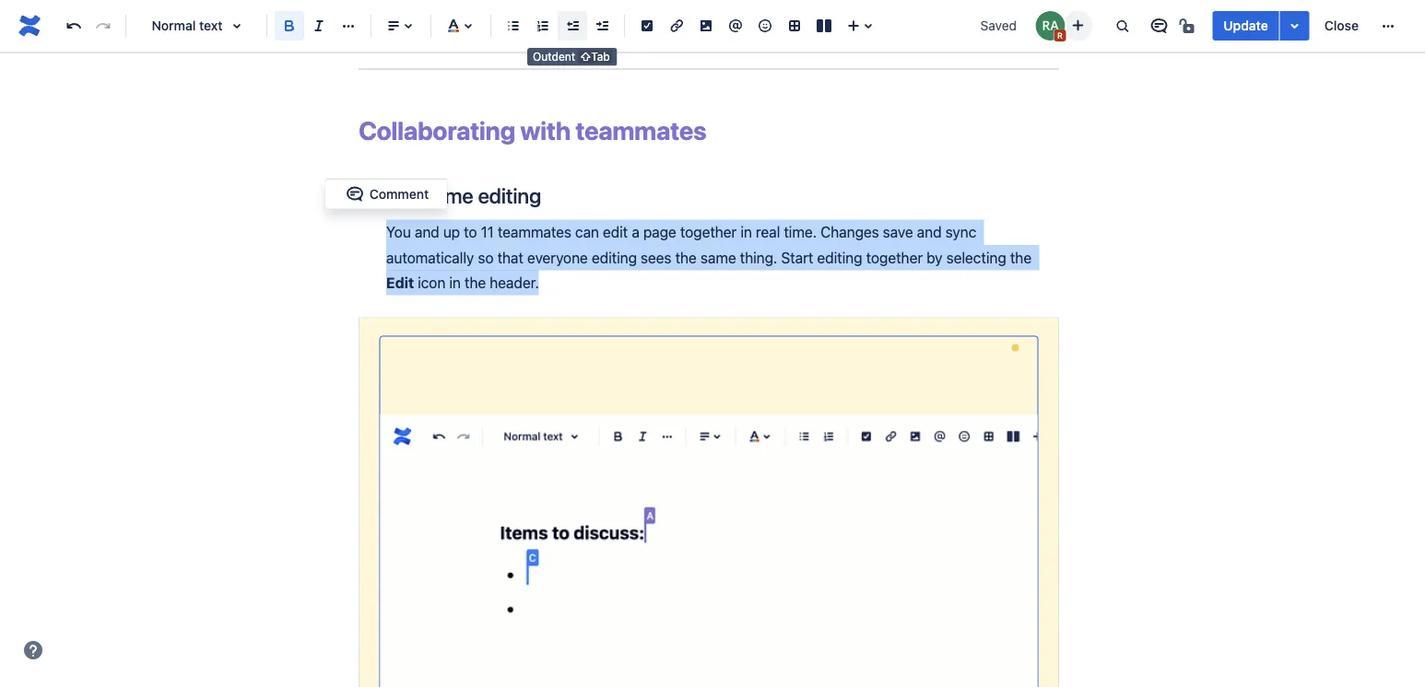 Task type: locate. For each thing, give the bounding box(es) containing it.
0 horizontal spatial and
[[415, 223, 439, 241]]

normal text
[[152, 18, 223, 33]]

adjust update settings image
[[1284, 15, 1306, 37]]

editing
[[478, 183, 541, 208], [592, 249, 637, 266], [817, 249, 862, 266]]

so
[[478, 249, 494, 266]]

tooltip containing outdent
[[527, 48, 617, 66]]

automatically
[[386, 249, 474, 266]]

1 horizontal spatial in
[[740, 223, 752, 241]]

tooltip
[[527, 48, 617, 66]]

2 and from the left
[[917, 223, 942, 241]]

1 vertical spatial teammates
[[498, 223, 571, 241]]

everyone
[[527, 249, 588, 266]]

more image
[[1377, 15, 1399, 37]]

in right icon
[[449, 274, 461, 292]]

outdent ⇧tab
[[533, 50, 610, 63]]

0 horizontal spatial in
[[449, 274, 461, 292]]

update
[[1223, 18, 1268, 33]]

sees
[[641, 249, 671, 266]]

outdent
[[533, 50, 575, 63]]

text
[[199, 18, 223, 33]]

teammates down ⇧tab at the top of the page
[[576, 116, 706, 145]]

🧑‍💻
[[359, 183, 380, 208]]

editing down the changes
[[817, 249, 862, 266]]

2 horizontal spatial editing
[[817, 249, 862, 266]]

confluence image
[[15, 11, 44, 41], [15, 11, 44, 41]]

together down save
[[866, 249, 923, 266]]

1 horizontal spatial and
[[917, 223, 942, 241]]

save
[[883, 223, 913, 241]]

you and up to 11 teammates can edit a page together in real time. changes save and sync automatically so that everyone editing sees the same thing. start editing together by selecting the edit icon in the header.
[[386, 223, 1035, 292]]

bold ⌘b image
[[278, 15, 300, 37]]

together
[[680, 223, 737, 241], [866, 249, 923, 266]]

comment icon image
[[1148, 15, 1170, 37]]

1 horizontal spatial editing
[[592, 249, 637, 266]]

can
[[575, 223, 599, 241]]

and left up
[[415, 223, 439, 241]]

by
[[926, 249, 943, 266]]

invite to edit image
[[1067, 14, 1089, 36]]

mention image
[[725, 15, 747, 37]]

a
[[632, 223, 639, 241]]

italic ⌘i image
[[308, 15, 330, 37]]

and up by
[[917, 223, 942, 241]]

help image
[[22, 640, 44, 662]]

close button
[[1313, 11, 1370, 41]]

0 vertical spatial together
[[680, 223, 737, 241]]

bullet list ⌘⇧8 image
[[502, 15, 524, 37]]

more formatting image
[[337, 15, 359, 37]]

0 vertical spatial in
[[740, 223, 752, 241]]

editing up 11
[[478, 183, 541, 208]]

add image, video, or file image
[[695, 15, 717, 37]]

together up same
[[680, 223, 737, 241]]

emoji image
[[754, 15, 776, 37]]

0 horizontal spatial teammates
[[498, 223, 571, 241]]

in left real
[[740, 223, 752, 241]]

thing.
[[740, 249, 777, 266]]

the right sees
[[675, 249, 697, 266]]

1 horizontal spatial teammates
[[576, 116, 706, 145]]

changes
[[820, 223, 879, 241]]

teammates up "everyone"
[[498, 223, 571, 241]]

the right selecting
[[1010, 249, 1032, 266]]

and
[[415, 223, 439, 241], [917, 223, 942, 241]]

1 vertical spatial in
[[449, 274, 461, 292]]

teammates
[[576, 116, 706, 145], [498, 223, 571, 241]]

1 and from the left
[[415, 223, 439, 241]]

the
[[675, 249, 697, 266], [1010, 249, 1032, 266], [465, 274, 486, 292]]

close
[[1324, 18, 1359, 33]]

you
[[386, 223, 411, 241]]

edit
[[386, 274, 414, 292]]

0 horizontal spatial editing
[[478, 183, 541, 208]]

1 horizontal spatial together
[[866, 249, 923, 266]]

⇧tab
[[580, 50, 610, 63]]

editing down edit at the left top of page
[[592, 249, 637, 266]]

link image
[[666, 15, 688, 37]]

page
[[643, 223, 676, 241]]

teammates inside "you and up to 11 teammates can edit a page together in real time. changes save and sync automatically so that everyone editing sees the same thing. start editing together by selecting the edit icon in the header."
[[498, 223, 571, 241]]

the down the so
[[465, 274, 486, 292]]

ruby anderson image
[[1035, 11, 1065, 41]]

in
[[740, 223, 752, 241], [449, 274, 461, 292]]

no restrictions image
[[1177, 15, 1200, 37]]

🧑‍💻 real-time editing
[[359, 183, 541, 208]]

that
[[497, 249, 523, 266]]



Task type: describe. For each thing, give the bounding box(es) containing it.
start
[[781, 249, 813, 266]]

layouts image
[[813, 15, 835, 37]]

time
[[433, 183, 473, 208]]

real
[[756, 223, 780, 241]]

1 vertical spatial together
[[866, 249, 923, 266]]

numbered list ⌘⇧7 image
[[532, 15, 554, 37]]

indent tab image
[[591, 15, 613, 37]]

comment
[[369, 186, 429, 201]]

11
[[481, 223, 494, 241]]

to
[[464, 223, 477, 241]]

find and replace image
[[1111, 15, 1133, 37]]

time.
[[784, 223, 817, 241]]

sync
[[945, 223, 976, 241]]

table image
[[784, 15, 806, 37]]

0 horizontal spatial the
[[465, 274, 486, 292]]

with
[[520, 116, 570, 145]]

header.
[[490, 274, 539, 292]]

saved
[[980, 18, 1017, 33]]

normal
[[152, 18, 196, 33]]

collaborating
[[359, 116, 515, 145]]

normal text button
[[134, 6, 259, 46]]

outdent ⇧tab image
[[561, 15, 583, 37]]

1 horizontal spatial the
[[675, 249, 697, 266]]

icon
[[418, 274, 445, 292]]

comment image
[[344, 183, 366, 205]]

0 vertical spatial teammates
[[576, 116, 706, 145]]

undo ⌘z image
[[63, 15, 85, 37]]

up
[[443, 223, 460, 241]]

comment button
[[333, 183, 440, 205]]

same
[[700, 249, 736, 266]]

update button
[[1212, 11, 1279, 41]]

2 horizontal spatial the
[[1010, 249, 1032, 266]]

action item image
[[636, 15, 658, 37]]

0 horizontal spatial together
[[680, 223, 737, 241]]

align left image
[[383, 15, 405, 37]]

real-
[[384, 183, 433, 208]]

edit
[[603, 223, 628, 241]]

collaborating with teammates
[[359, 116, 706, 145]]

redo ⌘⇧z image
[[92, 15, 114, 37]]

selecting
[[946, 249, 1006, 266]]



Task type: vqa. For each thing, say whether or not it's contained in the screenshot.
the right And
yes



